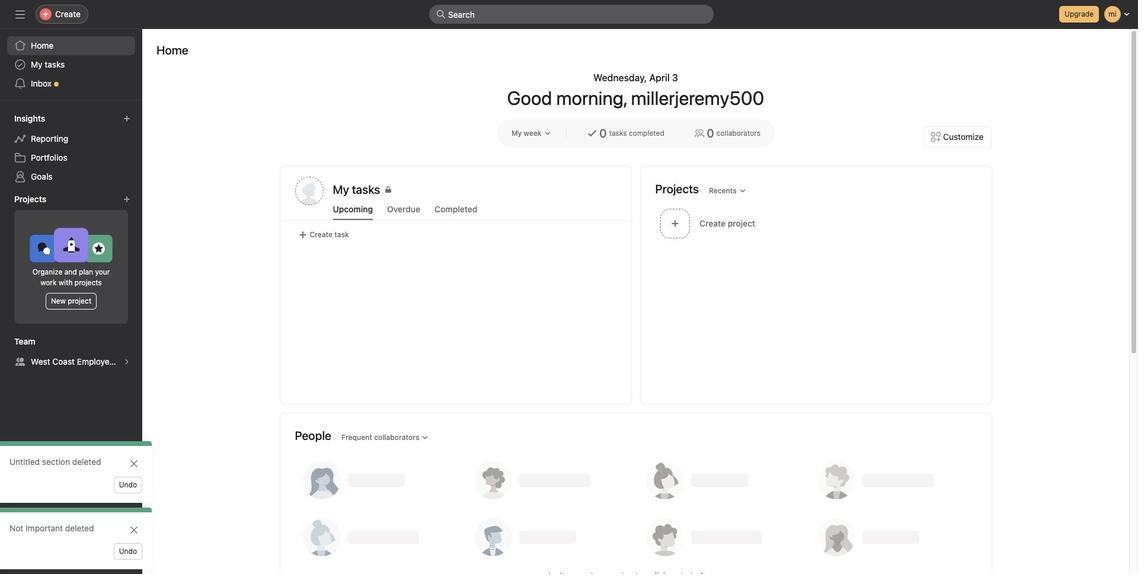 Task type: vqa. For each thing, say whether or not it's contained in the screenshot.
Comments IMAGE
no



Task type: locate. For each thing, give the bounding box(es) containing it.
teams element
[[0, 331, 142, 374]]

close image
[[129, 459, 139, 468]]

projects element
[[0, 189, 142, 331]]

Search tasks, projects, and more text field
[[429, 5, 714, 24]]

None field
[[429, 5, 714, 24]]



Task type: describe. For each thing, give the bounding box(es) containing it.
insights element
[[0, 108, 142, 189]]

see details, west coast employees 2 image
[[123, 358, 130, 365]]

new insights image
[[123, 115, 130, 122]]

hide sidebar image
[[15, 9, 25, 19]]

new project or portfolio image
[[123, 196, 130, 203]]

close image
[[129, 525, 139, 535]]

global element
[[0, 29, 142, 100]]

add profile photo image
[[295, 177, 323, 205]]

prominent image
[[436, 9, 446, 19]]



